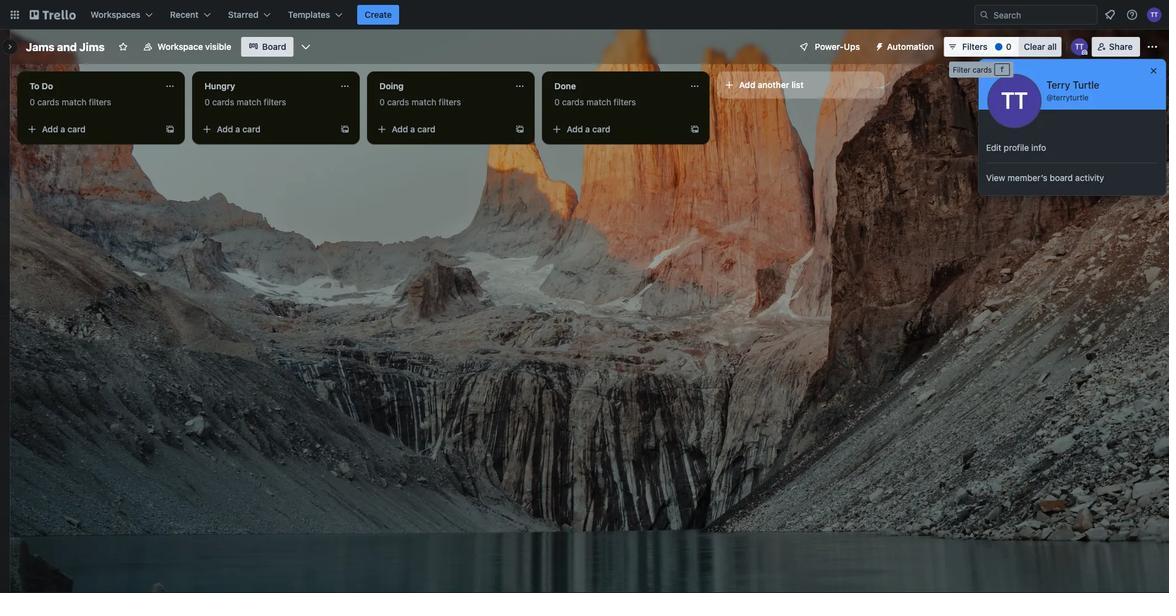 Task type: vqa. For each thing, say whether or not it's contained in the screenshot.
Doing Create from template… icon
yes



Task type: locate. For each thing, give the bounding box(es) containing it.
0 cards match filters down to do text box at the top left of the page
[[30, 97, 111, 107]]

0 cards match filters for doing
[[379, 97, 461, 107]]

clear all button
[[1019, 37, 1062, 57]]

create from template… image for hungry
[[340, 124, 350, 134]]

terryturtle
[[1053, 93, 1089, 102]]

0 down doing
[[379, 97, 385, 107]]

2 add a card from the left
[[217, 124, 261, 134]]

add
[[739, 80, 755, 90], [42, 124, 58, 134], [217, 124, 233, 134], [392, 124, 408, 134], [567, 124, 583, 134]]

4 add a card from the left
[[567, 124, 610, 134]]

add down 'done'
[[567, 124, 583, 134]]

a down to do text box at the top left of the page
[[60, 124, 65, 134]]

power-ups
[[815, 42, 860, 52]]

add a card button down to do text box at the top left of the page
[[22, 119, 160, 139]]

1 card from the left
[[67, 124, 86, 134]]

view
[[986, 173, 1005, 183]]

add a card down hungry
[[217, 124, 261, 134]]

0 cards match filters down 'doing' text box
[[379, 97, 461, 107]]

0 down to
[[30, 97, 35, 107]]

add a card button
[[22, 119, 160, 139], [197, 119, 335, 139], [372, 119, 510, 139], [547, 119, 685, 139]]

do
[[42, 81, 53, 91]]

cards down do
[[37, 97, 59, 107]]

2 filters from the left
[[264, 97, 286, 107]]

match down done text box
[[586, 97, 611, 107]]

2 a from the left
[[235, 124, 240, 134]]

0 horizontal spatial create from template… image
[[340, 124, 350, 134]]

filters down hungry text box
[[264, 97, 286, 107]]

terry turtle (terryturtle) image left @
[[987, 74, 1042, 128]]

2 add a card button from the left
[[197, 119, 335, 139]]

switch to… image
[[9, 9, 21, 21]]

add for doing
[[392, 124, 408, 134]]

a
[[60, 124, 65, 134], [235, 124, 240, 134], [410, 124, 415, 134], [585, 124, 590, 134]]

board
[[262, 42, 286, 52]]

0 down hungry
[[204, 97, 210, 107]]

cards down hungry
[[212, 97, 234, 107]]

3 add a card button from the left
[[372, 119, 510, 139]]

add a card button down 'doing' text box
[[372, 119, 510, 139]]

0 for doing
[[379, 97, 385, 107]]

a down 'doing' text box
[[410, 124, 415, 134]]

match down to do text box at the top left of the page
[[62, 97, 86, 107]]

clear all
[[1024, 42, 1057, 52]]

card for to do
[[67, 124, 86, 134]]

create from template… image for done
[[690, 124, 700, 134]]

1 a from the left
[[60, 124, 65, 134]]

Search field
[[989, 6, 1097, 24]]

create from template… image
[[165, 124, 175, 134]]

3 a from the left
[[410, 124, 415, 134]]

member's
[[1008, 173, 1047, 183]]

board link
[[241, 37, 294, 57]]

visible
[[205, 42, 231, 52]]

add a card button for hungry
[[197, 119, 335, 139]]

add down hungry
[[217, 124, 233, 134]]

filters down 'doing' text box
[[439, 97, 461, 107]]

card down hungry text box
[[242, 124, 261, 134]]

1 0 cards match filters from the left
[[30, 97, 111, 107]]

create button
[[357, 5, 399, 25]]

view member's board activity
[[986, 173, 1104, 183]]

add a card button down done text box
[[547, 119, 685, 139]]

Hungry text field
[[197, 76, 333, 96]]

3 card from the left
[[417, 124, 436, 134]]

4 filters from the left
[[614, 97, 636, 107]]

f
[[1000, 65, 1004, 74]]

4 match from the left
[[586, 97, 611, 107]]

3 filters from the left
[[439, 97, 461, 107]]

turtle
[[1073, 79, 1099, 91]]

a down done text box
[[585, 124, 590, 134]]

terry turtle (terryturtle) image
[[1147, 7, 1162, 22], [1071, 38, 1088, 55], [987, 74, 1042, 128]]

2 0 cards match filters from the left
[[204, 97, 286, 107]]

sm image
[[870, 37, 887, 54]]

card down 'doing' text box
[[417, 124, 436, 134]]

hungry
[[204, 81, 235, 91]]

1 horizontal spatial create from template… image
[[515, 124, 525, 134]]

4 a from the left
[[585, 124, 590, 134]]

2 horizontal spatial create from template… image
[[690, 124, 700, 134]]

all
[[1048, 42, 1057, 52]]

match down 'doing' text box
[[412, 97, 436, 107]]

jams and jims
[[26, 40, 105, 53]]

terry turtle (terryturtle) image right the all
[[1071, 38, 1088, 55]]

workspace visible button
[[135, 37, 239, 57]]

customize views image
[[300, 41, 312, 53]]

terry
[[1046, 79, 1070, 91]]

a down hungry text box
[[235, 124, 240, 134]]

add a card button for doing
[[372, 119, 510, 139]]

0 cards match filters down done text box
[[554, 97, 636, 107]]

1 add a card button from the left
[[22, 119, 160, 139]]

add a card down 'done'
[[567, 124, 610, 134]]

show menu image
[[1146, 41, 1159, 53]]

3 0 cards match filters from the left
[[379, 97, 461, 107]]

a for hungry
[[235, 124, 240, 134]]

2 match from the left
[[237, 97, 261, 107]]

add down do
[[42, 124, 58, 134]]

cards down 'done'
[[562, 97, 584, 107]]

0 cards match filters down hungry text box
[[204, 97, 286, 107]]

add a card down do
[[42, 124, 86, 134]]

1 filters from the left
[[89, 97, 111, 107]]

3 create from template… image from the left
[[690, 124, 700, 134]]

4 card from the left
[[592, 124, 610, 134]]

this member is an admin of this board. image
[[1082, 50, 1088, 55]]

0 horizontal spatial terry turtle (terryturtle) image
[[987, 74, 1042, 128]]

1 match from the left
[[62, 97, 86, 107]]

2 card from the left
[[242, 124, 261, 134]]

3 add a card from the left
[[392, 124, 436, 134]]

add down doing
[[392, 124, 408, 134]]

0 cards match filters
[[30, 97, 111, 107], [204, 97, 286, 107], [379, 97, 461, 107], [554, 97, 636, 107]]

add a card
[[42, 124, 86, 134], [217, 124, 261, 134], [392, 124, 436, 134], [567, 124, 610, 134]]

0 down 'done'
[[554, 97, 560, 107]]

filters down done text box
[[614, 97, 636, 107]]

open information menu image
[[1126, 9, 1138, 21]]

4 0 cards match filters from the left
[[554, 97, 636, 107]]

starred button
[[221, 5, 278, 25]]

edit
[[986, 143, 1001, 153]]

card down done text box
[[592, 124, 610, 134]]

add left another
[[739, 80, 755, 90]]

0 cards match filters for hungry
[[204, 97, 286, 107]]

add a card down doing
[[392, 124, 436, 134]]

2 vertical spatial terry turtle (terryturtle) image
[[987, 74, 1042, 128]]

1 create from template… image from the left
[[340, 124, 350, 134]]

Doing text field
[[372, 76, 508, 96]]

match down hungry text box
[[237, 97, 261, 107]]

1 vertical spatial terry turtle (terryturtle) image
[[1071, 38, 1088, 55]]

automation
[[887, 42, 934, 52]]

filters
[[89, 97, 111, 107], [264, 97, 286, 107], [439, 97, 461, 107], [614, 97, 636, 107]]

filters for doing
[[439, 97, 461, 107]]

a for doing
[[410, 124, 415, 134]]

2 create from template… image from the left
[[515, 124, 525, 134]]

workspaces
[[91, 10, 140, 20]]

recent button
[[163, 5, 218, 25]]

doing
[[379, 81, 404, 91]]

filters down to do text box at the top left of the page
[[89, 97, 111, 107]]

activity
[[1075, 173, 1104, 183]]

terry turtle @ terryturtle
[[1046, 79, 1099, 102]]

match for done
[[586, 97, 611, 107]]

add a card for doing
[[392, 124, 436, 134]]

add a card button for done
[[547, 119, 685, 139]]

card
[[67, 124, 86, 134], [242, 124, 261, 134], [417, 124, 436, 134], [592, 124, 610, 134]]

done
[[554, 81, 576, 91]]

match
[[62, 97, 86, 107], [237, 97, 261, 107], [412, 97, 436, 107], [586, 97, 611, 107]]

create from template… image
[[340, 124, 350, 134], [515, 124, 525, 134], [690, 124, 700, 134]]

0 notifications image
[[1103, 7, 1117, 22]]

to do
[[30, 81, 53, 91]]

add a card button down hungry text box
[[197, 119, 335, 139]]

add a card for hungry
[[217, 124, 261, 134]]

cards
[[973, 65, 992, 74], [37, 97, 59, 107], [212, 97, 234, 107], [387, 97, 409, 107], [562, 97, 584, 107]]

Done text field
[[547, 76, 682, 96]]

create from template… image for doing
[[515, 124, 525, 134]]

1 add a card from the left
[[42, 124, 86, 134]]

3 match from the left
[[412, 97, 436, 107]]

card down to do text box at the top left of the page
[[67, 124, 86, 134]]

templates
[[288, 10, 330, 20]]

search image
[[979, 10, 989, 20]]

4 add a card button from the left
[[547, 119, 685, 139]]

add a card button for to do
[[22, 119, 160, 139]]

cards down doing
[[387, 97, 409, 107]]

0
[[1006, 42, 1012, 52], [30, 97, 35, 107], [204, 97, 210, 107], [379, 97, 385, 107], [554, 97, 560, 107]]

2 horizontal spatial terry turtle (terryturtle) image
[[1147, 7, 1162, 22]]

terry turtle (terryturtle) image right open information menu image
[[1147, 7, 1162, 22]]

card for doing
[[417, 124, 436, 134]]



Task type: describe. For each thing, give the bounding box(es) containing it.
match for to do
[[62, 97, 86, 107]]

workspace visible
[[158, 42, 231, 52]]

add a card for done
[[567, 124, 610, 134]]

add for done
[[567, 124, 583, 134]]

0 vertical spatial terry turtle (terryturtle) image
[[1147, 7, 1162, 22]]

to
[[30, 81, 39, 91]]

filters for hungry
[[264, 97, 286, 107]]

cards left f
[[973, 65, 992, 74]]

primary element
[[0, 0, 1169, 30]]

create
[[365, 10, 392, 20]]

recent
[[170, 10, 199, 20]]

edit profile info
[[986, 143, 1046, 153]]

add for to do
[[42, 124, 58, 134]]

cards for hungry
[[212, 97, 234, 107]]

0 left clear
[[1006, 42, 1012, 52]]

and
[[57, 40, 77, 53]]

workspace
[[158, 42, 203, 52]]

add a card for to do
[[42, 124, 86, 134]]

back to home image
[[30, 5, 76, 25]]

filters
[[962, 42, 988, 52]]

card for hungry
[[242, 124, 261, 134]]

board
[[1050, 173, 1073, 183]]

templates button
[[281, 5, 350, 25]]

filter
[[953, 65, 970, 74]]

0 cards match filters for done
[[554, 97, 636, 107]]

a for done
[[585, 124, 590, 134]]

jims
[[79, 40, 105, 53]]

0 for hungry
[[204, 97, 210, 107]]

share
[[1109, 42, 1133, 52]]

clear
[[1024, 42, 1045, 52]]

profile
[[1004, 143, 1029, 153]]

list
[[792, 80, 804, 90]]

share button
[[1092, 37, 1140, 57]]

To Do text field
[[22, 76, 158, 96]]

add inside button
[[739, 80, 755, 90]]

filters for to do
[[89, 97, 111, 107]]

filter cards
[[953, 65, 992, 74]]

cards for to do
[[37, 97, 59, 107]]

a for to do
[[60, 124, 65, 134]]

0 cards match filters for to do
[[30, 97, 111, 107]]

add for hungry
[[217, 124, 233, 134]]

info
[[1031, 143, 1046, 153]]

1 horizontal spatial terry turtle (terryturtle) image
[[1071, 38, 1088, 55]]

power-
[[815, 42, 844, 52]]

match for doing
[[412, 97, 436, 107]]

automation button
[[870, 37, 941, 57]]

card for done
[[592, 124, 610, 134]]

add another list
[[739, 80, 804, 90]]

add another list button
[[717, 71, 884, 99]]

0 for done
[[554, 97, 560, 107]]

star or unstar board image
[[118, 42, 128, 52]]

close image
[[1149, 66, 1159, 76]]

power-ups button
[[790, 37, 867, 57]]

another
[[758, 80, 789, 90]]

starred
[[228, 10, 259, 20]]

cards for doing
[[387, 97, 409, 107]]

ups
[[844, 42, 860, 52]]

workspaces button
[[83, 5, 160, 25]]

0 for to do
[[30, 97, 35, 107]]

filters for done
[[614, 97, 636, 107]]

match for hungry
[[237, 97, 261, 107]]

cards for done
[[562, 97, 584, 107]]

Board name text field
[[20, 37, 111, 57]]

@
[[1046, 93, 1053, 102]]

jams
[[26, 40, 54, 53]]



